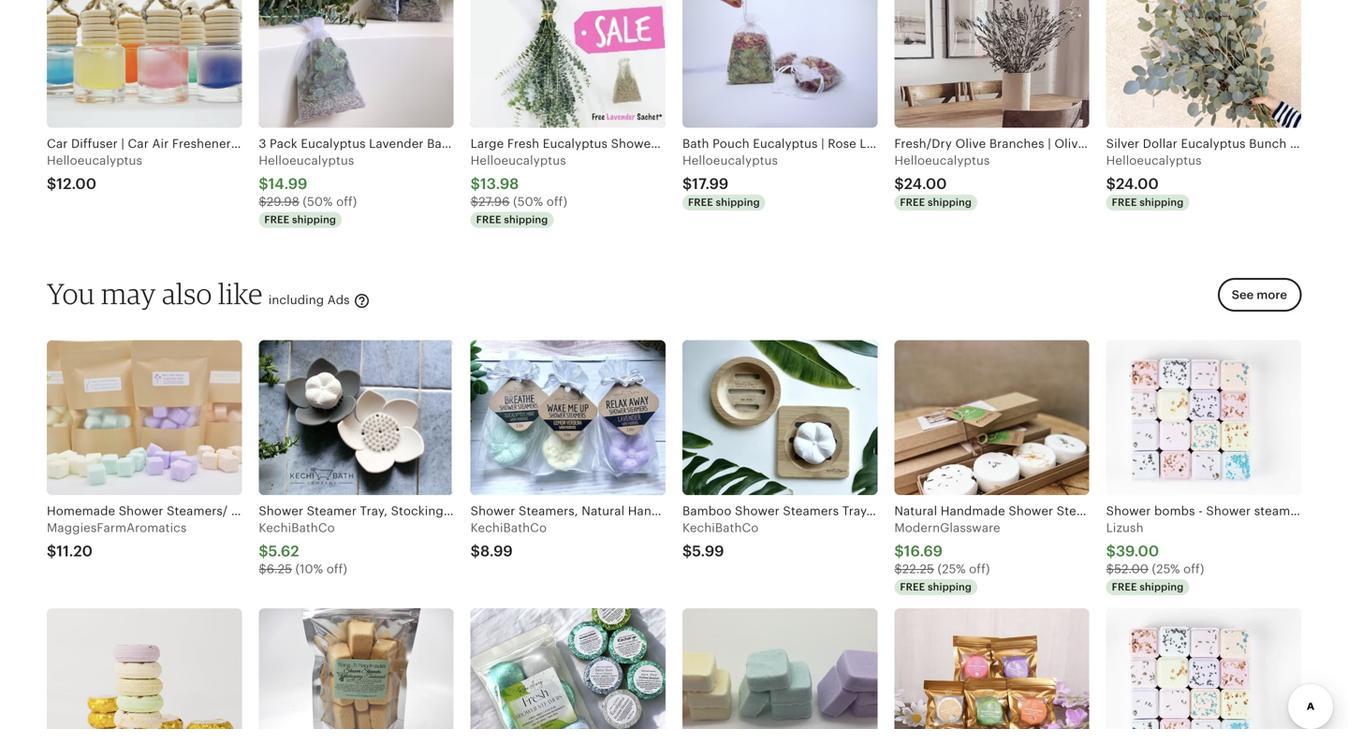 Task type: vqa. For each thing, say whether or not it's contained in the screenshot.
cart
no



Task type: describe. For each thing, give the bounding box(es) containing it.
22.25
[[903, 563, 935, 577]]

2 branch from the left
[[1175, 137, 1217, 151]]

off) for 13.98
[[547, 195, 568, 209]]

2 | from the left
[[1134, 137, 1138, 151]]

kechibathco for 5.99
[[683, 521, 759, 535]]

kechibathco $ 5.99
[[683, 521, 759, 560]]

modernglassware
[[895, 521, 1001, 535]]

3 olive from the left
[[1141, 137, 1172, 151]]

helloeucalyptus for 14.99
[[259, 154, 354, 168]]

branches
[[990, 137, 1045, 151]]

natural handmade shower steamers / aromatherapy shower bombs / shower steamers image
[[895, 340, 1090, 495]]

helloeucalyptus for 12.00
[[47, 154, 142, 168]]

kechibathco $ 8.99
[[471, 521, 547, 560]]

decor
[[1220, 137, 1256, 151]]

helloeucalyptus for 17.99
[[683, 154, 779, 168]]

27.96
[[479, 195, 510, 209]]

shipping inside helloeucalyptus $ 13.98 $ 27.96 (50% off) free shipping
[[504, 214, 548, 226]]

free inside helloeucalyptus $ 14.99 $ 29.98 (50% off) free shipping
[[264, 214, 290, 226]]

-
[[1199, 504, 1204, 518]]

16.69
[[905, 544, 943, 560]]

fresh shower steamer 6 pack | variety shower steamers | spa gift | handmade gift | wellness | aromatherapy image
[[471, 609, 666, 730]]

car diffuser | car air freshener | car diffuser hanging | air freshener car image
[[47, 0, 242, 128]]

14.99
[[269, 176, 308, 193]]

modernglassware $ 16.69 $ 22.25 (25% off) free shipping
[[895, 521, 1001, 593]]

$ inside helloeucalyptus $ 17.99 free shipping
[[683, 176, 693, 193]]

5.99
[[693, 544, 725, 560]]

off) for 14.99
[[336, 195, 357, 209]]

bamboo shower steamers tray, stocking stuffer, shower steamer dish for shower bombs, soap dish, spa gift image
[[683, 340, 878, 495]]

$ inside helloeucalyptus $ 12.00
[[47, 176, 56, 193]]

shipping inside modernglassware $ 16.69 $ 22.25 (25% off) free shipping
[[928, 582, 972, 593]]

helloeucalyptus $ 24.00 free shipping
[[1107, 154, 1203, 209]]

39.00
[[1117, 544, 1160, 560]]

free inside fresh/dry olive branches | olive branch | olive branch decor helloeucalyptus $ 24.00 free shipping
[[901, 197, 926, 209]]

kechibathco $ 5.62 $ 6.25 (10% off)
[[259, 521, 348, 577]]

8.99
[[481, 544, 513, 560]]

shipping inside shower bombs - shower steamers lizush $ 39.00 $ 52.00 (25% off) free shipping
[[1140, 582, 1184, 593]]

more
[[1258, 288, 1288, 302]]

17.99
[[693, 176, 729, 193]]

$ inside fresh/dry olive branches | olive branch | olive branch decor helloeucalyptus $ 24.00 free shipping
[[895, 176, 905, 193]]

shipping inside fresh/dry olive branches | olive branch | olive branch decor helloeucalyptus $ 24.00 free shipping
[[928, 197, 972, 209]]

$ inside kechibathco $ 8.99
[[471, 544, 481, 560]]

5.62
[[269, 544, 299, 560]]

large fresh eucalyptus shower bundle, eucalyptus shower plant, eucalyptus shower bundle,  eucalyptus plant, real eucalyptus, eucalyptus image
[[471, 0, 666, 128]]

free inside shower bombs - shower steamers lizush $ 39.00 $ 52.00 (25% off) free shipping
[[1113, 582, 1138, 593]]

also
[[162, 276, 212, 311]]

helloeucalyptus for 24.00
[[1107, 154, 1203, 168]]

ads
[[328, 293, 350, 307]]

free inside helloeucalyptus $ 13.98 $ 27.96 (50% off) free shipping
[[477, 214, 502, 226]]

fresh/dry
[[895, 137, 953, 151]]

3 pack eucalyptus lavender bath pouches | bath shower sachets aromatherapy | eucalyptus shower | shower eucalyptus | bath pouches | image
[[259, 0, 454, 128]]

steamers
[[1255, 504, 1309, 518]]

see more button
[[1219, 278, 1302, 312]]

2 olive from the left
[[1055, 137, 1086, 151]]

fresh/dry olive branches | olive branch | olive branch decor helloeucalyptus $ 24.00 free shipping
[[895, 137, 1256, 209]]

bath pouch eucalyptus | rose lavender bath shower sachets aromatherapy | bath | eucalyptus shower | shower eucalyptus | bath pouches | image
[[683, 0, 878, 128]]

like
[[218, 276, 263, 311]]

1 branch from the left
[[1089, 137, 1131, 151]]



Task type: locate. For each thing, give the bounding box(es) containing it.
(25% down 39.00 on the right bottom
[[1153, 563, 1181, 577]]

1 horizontal spatial |
[[1134, 137, 1138, 151]]

12.00
[[56, 176, 97, 193]]

0 horizontal spatial olive
[[956, 137, 987, 151]]

shower
[[1107, 504, 1152, 518], [1207, 504, 1252, 518]]

shower steamer tray, stocking stuffer, silicone shower steamer dish for shower bombs, soap dish, spa gift image
[[259, 340, 454, 495]]

kechibathco
[[259, 521, 335, 535], [471, 521, 547, 535], [683, 521, 759, 535]]

(50%
[[303, 195, 333, 209], [513, 195, 544, 209]]

3 helloeucalyptus from the left
[[471, 154, 567, 168]]

set of 6 aromatherapy shower steamers, menthol, relax, rejuvenate, breathe, self care, gift for all occasions image
[[47, 609, 242, 730]]

shower right -
[[1207, 504, 1252, 518]]

free
[[689, 197, 714, 209], [901, 197, 926, 209], [1113, 197, 1138, 209], [264, 214, 290, 226], [477, 214, 502, 226], [901, 582, 926, 593], [1113, 582, 1138, 593]]

(25% inside modernglassware $ 16.69 $ 22.25 (25% off) free shipping
[[938, 563, 966, 577]]

free inside helloeucalyptus $ 17.99 free shipping
[[689, 197, 714, 209]]

1 horizontal spatial shower
[[1207, 504, 1252, 518]]

(50% for 13.98
[[513, 195, 544, 209]]

maggiesfarmaromatics $ 11.20
[[47, 521, 187, 560]]

kechibathco up 5.99
[[683, 521, 759, 535]]

kechibathco for 5.62
[[259, 521, 335, 535]]

helloeucalyptus inside helloeucalyptus $ 14.99 $ 29.98 (50% off) free shipping
[[259, 154, 354, 168]]

(25% down 16.69 at the right bottom of the page
[[938, 563, 966, 577]]

1 horizontal spatial branch
[[1175, 137, 1217, 151]]

3 kechibathco from the left
[[683, 521, 759, 535]]

11.20
[[56, 544, 93, 560]]

(10%
[[296, 563, 323, 577]]

1 kechibathco from the left
[[259, 521, 335, 535]]

off) right 29.98 on the left
[[336, 195, 357, 209]]

helloeucalyptus $ 12.00
[[47, 154, 142, 193]]

see
[[1233, 288, 1255, 302]]

shower steamer sample pack image
[[683, 609, 878, 730]]

maggiesfarmaromatics
[[47, 521, 187, 535]]

homemade shower steamers/ shower bomb/ menthol shower steamer/ eucalyptus peppermint/ lavender/ orange grapefruit/ rosemary lemon/ natural image
[[47, 340, 242, 495]]

off) inside helloeucalyptus $ 14.99 $ 29.98 (50% off) free shipping
[[336, 195, 357, 209]]

branch left decor
[[1175, 137, 1217, 151]]

1 horizontal spatial (25%
[[1153, 563, 1181, 577]]

1 horizontal spatial olive
[[1055, 137, 1086, 151]]

1 olive from the left
[[956, 137, 987, 151]]

shipping inside helloeucalyptus $ 17.99 free shipping
[[716, 197, 760, 209]]

off) right 27.96
[[547, 195, 568, 209]]

$ inside maggiesfarmaromatics $ 11.20
[[47, 544, 56, 560]]

0 horizontal spatial |
[[1048, 137, 1052, 151]]

off) for 5.62
[[327, 563, 348, 577]]

5 helloeucalyptus from the left
[[895, 154, 991, 168]]

0 horizontal spatial shower
[[1107, 504, 1152, 518]]

helloeucalyptus $ 13.98 $ 27.96 (50% off) free shipping
[[471, 154, 568, 226]]

(25%
[[938, 563, 966, 577], [1153, 563, 1181, 577]]

24.00 inside fresh/dry olive branches | olive branch | olive branch decor helloeucalyptus $ 24.00 free shipping
[[905, 176, 948, 193]]

branch
[[1089, 137, 1131, 151], [1175, 137, 1217, 151]]

(50% for 14.99
[[303, 195, 333, 209]]

off) for 16.69
[[970, 563, 991, 577]]

you may also like including ads
[[47, 276, 354, 311]]

1 horizontal spatial 24.00
[[1117, 176, 1160, 193]]

| up helloeucalyptus $ 24.00 free shipping
[[1134, 137, 1138, 151]]

shipping inside helloeucalyptus $ 24.00 free shipping
[[1140, 197, 1184, 209]]

(50% inside helloeucalyptus $ 13.98 $ 27.96 (50% off) free shipping
[[513, 195, 544, 209]]

4 helloeucalyptus from the left
[[683, 154, 779, 168]]

24.00
[[905, 176, 948, 193], [1117, 176, 1160, 193]]

off) inside shower bombs - shower steamers lizush $ 39.00 $ 52.00 (25% off) free shipping
[[1184, 563, 1205, 577]]

6 helloeucalyptus from the left
[[1107, 154, 1203, 168]]

kechibathco inside kechibathco $ 5.62 $ 6.25 (10% off)
[[259, 521, 335, 535]]

olive up helloeucalyptus $ 24.00 free shipping
[[1141, 137, 1172, 151]]

2 kechibathco from the left
[[471, 521, 547, 535]]

1 shower from the left
[[1107, 504, 1152, 518]]

2 horizontal spatial olive
[[1141, 137, 1172, 151]]

olive right branches
[[1055, 137, 1086, 151]]

1 horizontal spatial (50%
[[513, 195, 544, 209]]

2 24.00 from the left
[[1117, 176, 1160, 193]]

kechibathco for 8.99
[[471, 521, 547, 535]]

1 (50% from the left
[[303, 195, 333, 209]]

may
[[101, 276, 156, 311]]

0 horizontal spatial (25%
[[938, 563, 966, 577]]

29.98
[[267, 195, 300, 209]]

free inside helloeucalyptus $ 24.00 free shipping
[[1113, 197, 1138, 209]]

olive left branches
[[956, 137, 987, 151]]

$ inside kechibathco $ 5.99
[[683, 544, 693, 560]]

2 shower from the left
[[1207, 504, 1252, 518]]

2 (25% from the left
[[1153, 563, 1181, 577]]

helloeucalyptus inside fresh/dry olive branches | olive branch | olive branch decor helloeucalyptus $ 24.00 free shipping
[[895, 154, 991, 168]]

15 pcs. shower steamers - essential oil shower steamer, handmade bath steamers tablets, shower aromatherapy gift. gift for her and him. image
[[895, 609, 1090, 730]]

$ inside helloeucalyptus $ 24.00 free shipping
[[1107, 176, 1117, 193]]

0 horizontal spatial branch
[[1089, 137, 1131, 151]]

shower bombs - shower steamers lizush $ 39.00 $ 52.00 (25% off) free shipping
[[1107, 504, 1309, 593]]

off) inside modernglassware $ 16.69 $ 22.25 (25% off) free shipping
[[970, 563, 991, 577]]

off) inside kechibathco $ 5.62 $ 6.25 (10% off)
[[327, 563, 348, 577]]

helloeucalyptus
[[47, 154, 142, 168], [259, 154, 354, 168], [471, 154, 567, 168], [683, 154, 779, 168], [895, 154, 991, 168], [1107, 154, 1203, 168]]

fresh/dry olive branches | olive branch | olive branch decor image
[[895, 0, 1090, 128]]

you
[[47, 276, 95, 311]]

0 horizontal spatial 24.00
[[905, 176, 948, 193]]

1 (25% from the left
[[938, 563, 966, 577]]

1 horizontal spatial kechibathco
[[471, 521, 547, 535]]

see more
[[1233, 288, 1288, 302]]

shipping
[[716, 197, 760, 209], [928, 197, 972, 209], [1140, 197, 1184, 209], [292, 214, 336, 226], [504, 214, 548, 226], [928, 582, 972, 593], [1140, 582, 1184, 593]]

helloeucalyptus for 13.98
[[471, 154, 567, 168]]

including
[[269, 293, 324, 307]]

|
[[1048, 137, 1052, 151], [1134, 137, 1138, 151]]

bombs
[[1155, 504, 1196, 518]]

1 24.00 from the left
[[905, 176, 948, 193]]

off)
[[336, 195, 357, 209], [547, 195, 568, 209], [327, 563, 348, 577], [970, 563, 991, 577], [1184, 563, 1205, 577]]

2 helloeucalyptus from the left
[[259, 154, 354, 168]]

see more link
[[1213, 278, 1302, 324]]

off) right (10%
[[327, 563, 348, 577]]

off) inside helloeucalyptus $ 13.98 $ 27.96 (50% off) free shipping
[[547, 195, 568, 209]]

shower bombs - shower steamers image
[[1107, 340, 1302, 495]]

shower steamer - shower favors - shower steamers, shower fizzies, shower tablets, shower melts, shower fizzy image
[[1107, 609, 1302, 730]]

1 helloeucalyptus from the left
[[47, 154, 142, 168]]

6.25
[[267, 563, 292, 577]]

$
[[47, 176, 56, 193], [259, 176, 269, 193], [471, 176, 481, 193], [683, 176, 693, 193], [895, 176, 905, 193], [1107, 176, 1117, 193], [259, 195, 267, 209], [471, 195, 479, 209], [47, 544, 56, 560], [259, 544, 269, 560], [471, 544, 481, 560], [683, 544, 693, 560], [895, 544, 905, 560], [1107, 544, 1117, 560], [259, 563, 267, 577], [895, 563, 903, 577], [1107, 563, 1115, 577]]

(50% down 13.98
[[513, 195, 544, 209]]

| right branches
[[1048, 137, 1052, 151]]

(25% inside shower bombs - shower steamers lizush $ 39.00 $ 52.00 (25% off) free shipping
[[1153, 563, 1181, 577]]

shower steamers, mahogany & teakwood, aromatherapy, shower tabs, shower fizzies image
[[259, 609, 454, 730]]

lizush
[[1107, 521, 1144, 535]]

helloeucalyptus inside helloeucalyptus $ 13.98 $ 27.96 (50% off) free shipping
[[471, 154, 567, 168]]

kechibathco up 5.62
[[259, 521, 335, 535]]

52.00
[[1115, 563, 1149, 577]]

(50% inside helloeucalyptus $ 14.99 $ 29.98 (50% off) free shipping
[[303, 195, 333, 209]]

0 horizontal spatial kechibathco
[[259, 521, 335, 535]]

off) down -
[[1184, 563, 1205, 577]]

1 | from the left
[[1048, 137, 1052, 151]]

shower up lizush
[[1107, 504, 1152, 518]]

0 horizontal spatial (50%
[[303, 195, 333, 209]]

branch up helloeucalyptus $ 24.00 free shipping
[[1089, 137, 1131, 151]]

(50% down 14.99
[[303, 195, 333, 209]]

shower steamers, natural handmade shower bombs 2pk, self care box, shower fizzies, shower melts, spa gift image
[[471, 340, 666, 495]]

helloeucalyptus $ 14.99 $ 29.98 (50% off) free shipping
[[259, 154, 357, 226]]

silver dollar eucalyptus bunch | eucalyptus decor | fresh/dry | silver dollar eucalyptus plant | wedding eucalyptus image
[[1107, 0, 1302, 128]]

2 horizontal spatial kechibathco
[[683, 521, 759, 535]]

2 (50% from the left
[[513, 195, 544, 209]]

olive
[[956, 137, 987, 151], [1055, 137, 1086, 151], [1141, 137, 1172, 151]]

24.00 inside helloeucalyptus $ 24.00 free shipping
[[1117, 176, 1160, 193]]

free inside modernglassware $ 16.69 $ 22.25 (25% off) free shipping
[[901, 582, 926, 593]]

13.98
[[481, 176, 519, 193]]

kechibathco up 8.99
[[471, 521, 547, 535]]

off) down modernglassware
[[970, 563, 991, 577]]

helloeucalyptus $ 17.99 free shipping
[[683, 154, 779, 209]]

shipping inside helloeucalyptus $ 14.99 $ 29.98 (50% off) free shipping
[[292, 214, 336, 226]]



